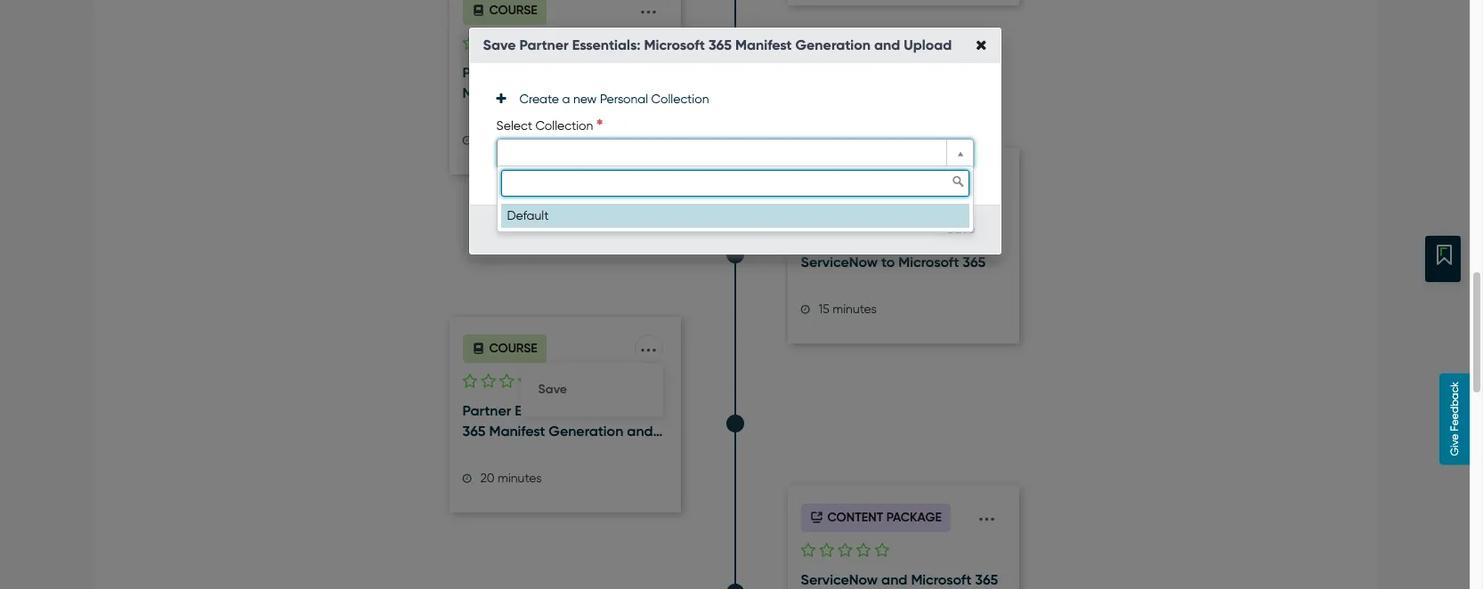 Task type: vqa. For each thing, say whether or not it's contained in the screenshot.
the right a
yes



Task type: locate. For each thing, give the bounding box(es) containing it.
servicenow inside servicenow and microsoft 365
[[801, 571, 878, 588]]

upload
[[904, 37, 952, 53], [463, 443, 511, 460]]

partner inside partner essentials: creating a microsoft azure account
[[463, 64, 511, 81]]

a left new at the top left of page
[[562, 91, 570, 106]]

plus image
[[496, 92, 506, 105]]

package
[[887, 510, 942, 526]]

essentials: inside partner essentials: connecting servicenow to microsoft 365
[[853, 233, 921, 250]]

2 servicenow from the top
[[801, 571, 878, 588]]

1 course from the top
[[489, 3, 538, 18]]

essentials: for partner essentials: connecting servicenow to microsoft 365
[[853, 233, 921, 250]]

partner
[[520, 37, 569, 53], [463, 64, 511, 81], [801, 233, 850, 250], [463, 402, 511, 419]]

course rating - read only slider for to
[[801, 203, 890, 223]]

creating
[[586, 64, 644, 81]]

1 horizontal spatial collection
[[651, 91, 709, 106]]

create a new personal collection
[[520, 91, 709, 106]]

0 vertical spatial collection
[[651, 91, 709, 106]]

365
[[709, 37, 732, 53], [963, 253, 986, 270], [463, 423, 486, 440], [975, 571, 998, 588]]

select collection
[[496, 118, 593, 132]]

servicenow inside partner essentials: connecting servicenow to microsoft 365
[[801, 253, 878, 270]]

1 vertical spatial servicenow
[[801, 571, 878, 588]]

0 vertical spatial servicenow
[[801, 253, 878, 270]]

account
[[567, 84, 622, 101]]

1 vertical spatial manifest
[[489, 423, 545, 440]]

1 horizontal spatial generation
[[796, 37, 871, 53]]

course rating - read only slider up partner essentials: microsoft 365 manifest generation and upload
[[463, 372, 551, 392]]

1 vertical spatial and
[[627, 423, 653, 440]]

1 horizontal spatial a
[[647, 64, 656, 81]]

servicenow and microsoft 365 link
[[801, 571, 1006, 589]]

sn_lxp_personal_collection list box
[[497, 200, 973, 231]]

personal
[[600, 91, 648, 106]]

1 vertical spatial upload
[[463, 443, 511, 460]]

microsoft down package
[[911, 571, 972, 588]]

microsoft inside servicenow and microsoft 365
[[911, 571, 972, 588]]

365 inside partner essentials: connecting servicenow to microsoft 365
[[963, 253, 986, 270]]

essentials:
[[572, 37, 641, 53], [515, 64, 582, 81], [853, 233, 921, 250], [515, 402, 582, 419]]

essentials: inside partner essentials: creating a microsoft azure account
[[515, 64, 582, 81]]

generation inside partner essentials: microsoft 365 manifest generation and upload
[[549, 423, 624, 440]]

1 vertical spatial course
[[489, 341, 538, 356]]

azure
[[527, 84, 564, 101]]

manifest
[[736, 37, 792, 53], [489, 423, 545, 440]]

and
[[874, 37, 900, 53], [627, 423, 653, 440], [882, 571, 908, 588]]

None checkbox
[[463, 36, 477, 52], [518, 36, 533, 52], [536, 36, 551, 52], [801, 205, 816, 221], [875, 205, 890, 221], [536, 374, 551, 390], [801, 543, 816, 559], [838, 543, 853, 559], [463, 36, 477, 52], [518, 36, 533, 52], [536, 36, 551, 52], [801, 205, 816, 221], [875, 205, 890, 221], [536, 374, 551, 390], [801, 543, 816, 559], [838, 543, 853, 559]]

course rating - read only slider
[[463, 34, 551, 54], [801, 203, 890, 223], [463, 372, 551, 392], [801, 541, 890, 562]]

1 vertical spatial a
[[562, 91, 570, 106]]

365 inside servicenow and microsoft 365
[[975, 571, 998, 588]]

clock o image
[[463, 135, 473, 145]]

create
[[520, 91, 559, 106]]

1 vertical spatial clock o image
[[463, 473, 473, 484]]

servicenow left to
[[801, 253, 878, 270]]

clock o image
[[801, 304, 811, 315], [463, 473, 473, 484]]

2 course from the top
[[489, 341, 538, 356]]

course rating - read only slider up plus image in the top of the page
[[463, 34, 551, 54]]

microsoft inside partner essentials: creating a microsoft azure account
[[463, 84, 523, 101]]

essentials: inside partner essentials: microsoft 365 manifest generation and upload
[[515, 402, 582, 419]]

0 vertical spatial a
[[647, 64, 656, 81]]

1 vertical spatial generation
[[549, 423, 624, 440]]

0 horizontal spatial clock o image
[[463, 473, 473, 484]]

microsoft down ... popup button
[[586, 402, 646, 419]]

2 vertical spatial and
[[882, 571, 908, 588]]

0 vertical spatial clock o image
[[801, 304, 811, 315]]

0 horizontal spatial upload
[[463, 443, 511, 460]]

course rating - read only slider up to
[[801, 203, 890, 223]]

partner inside partner essentials: microsoft 365 manifest generation and upload
[[463, 402, 511, 419]]

microsoft down connecting
[[899, 253, 959, 270]]

1 vertical spatial collection
[[535, 118, 593, 132]]

default
[[507, 208, 549, 222]]

servicenow down content
[[801, 571, 878, 588]]

0 horizontal spatial generation
[[549, 423, 624, 440]]

1 servicenow from the top
[[801, 253, 878, 270]]

microsoft
[[644, 37, 705, 53], [463, 84, 523, 101], [899, 253, 959, 270], [586, 402, 646, 419], [911, 571, 972, 588]]

to
[[882, 253, 895, 270]]

0 vertical spatial upload
[[904, 37, 952, 53]]

collection down new at the top left of page
[[535, 118, 593, 132]]

0 vertical spatial generation
[[796, 37, 871, 53]]

None text field
[[501, 170, 969, 196]]

None checkbox
[[481, 36, 496, 52], [499, 36, 514, 52], [819, 205, 834, 221], [838, 205, 853, 221], [856, 205, 871, 221], [463, 374, 477, 390], [481, 374, 496, 390], [499, 374, 514, 390], [518, 374, 533, 390], [819, 543, 834, 559], [856, 543, 871, 559], [875, 543, 890, 559], [481, 36, 496, 52], [499, 36, 514, 52], [819, 205, 834, 221], [838, 205, 853, 221], [856, 205, 871, 221], [463, 374, 477, 390], [481, 374, 496, 390], [499, 374, 514, 390], [518, 374, 533, 390], [819, 543, 834, 559], [856, 543, 871, 559], [875, 543, 890, 559]]

a
[[647, 64, 656, 81], [562, 91, 570, 106]]

partner inside partner essentials: connecting servicenow to microsoft 365
[[801, 233, 850, 250]]

generation
[[796, 37, 871, 53], [549, 423, 624, 440]]

manifest inside partner essentials: microsoft 365 manifest generation and upload
[[489, 423, 545, 440]]

servicenow
[[801, 253, 878, 270], [801, 571, 878, 588]]

1 horizontal spatial upload
[[904, 37, 952, 53]]

course
[[489, 3, 538, 18], [489, 341, 538, 356]]

1 horizontal spatial manifest
[[736, 37, 792, 53]]

0 horizontal spatial manifest
[[489, 423, 545, 440]]

microsoft up "select"
[[463, 84, 523, 101]]

a inside partner essentials: creating a microsoft azure account
[[647, 64, 656, 81]]

1 horizontal spatial clock o image
[[801, 304, 811, 315]]

default option
[[501, 204, 969, 228]]

servicenow and microsoft 365
[[801, 571, 998, 589]]

collection
[[651, 91, 709, 106], [535, 118, 593, 132]]

collection right personal
[[651, 91, 709, 106]]

save partner essentials: microsoft 365 manifest generation and upload
[[483, 37, 952, 53]]

course rating - read only slider down content
[[801, 541, 890, 562]]

course rating - read only slider for manifest
[[463, 372, 551, 392]]

a right the "creating"
[[647, 64, 656, 81]]

course rating - read only slider for microsoft
[[463, 34, 551, 54]]

select
[[496, 118, 532, 132]]

0 vertical spatial course
[[489, 3, 538, 18]]



Task type: describe. For each thing, give the bounding box(es) containing it.
content package
[[828, 510, 942, 526]]

clock o image for partner essentials: microsoft 365 manifest generation and upload
[[463, 473, 473, 484]]

... button
[[634, 328, 663, 363]]

partner essentials: creating a microsoft azure account link
[[463, 63, 667, 104]]

partner essentials: microsoft 365 manifest generation and upload link
[[463, 401, 667, 460]]

microsoft up personal
[[644, 37, 705, 53]]

clock o image for partner essentials: connecting servicenow to microsoft 365
[[801, 304, 811, 315]]

create a new personal collection link
[[496, 91, 709, 106]]

microsoft inside partner essentials: microsoft 365 manifest generation and upload
[[586, 402, 646, 419]]

mandatory image
[[596, 118, 603, 125]]

0 vertical spatial manifest
[[736, 37, 792, 53]]

0 vertical spatial and
[[874, 37, 900, 53]]

new
[[573, 91, 597, 106]]

0 horizontal spatial a
[[562, 91, 570, 106]]

partner essentials: connecting servicenow to microsoft 365 link
[[801, 232, 1006, 273]]

course for partner essentials: microsoft 365 manifest generation and upload
[[489, 341, 538, 356]]

...
[[640, 328, 657, 358]]

partner essentials: creating a microsoft azure account
[[463, 64, 656, 101]]

partner essentials: connecting servicenow to microsoft 365
[[801, 233, 1001, 270]]

essentials: for partner essentials: microsoft 365 manifest generation and upload
[[515, 402, 582, 419]]

save
[[483, 37, 516, 53]]

partner for partner essentials: creating a microsoft azure account
[[463, 64, 511, 81]]

connecting
[[924, 233, 1001, 250]]

partner for partner essentials: microsoft 365 manifest generation and upload
[[463, 402, 511, 419]]

content
[[828, 510, 883, 526]]

partner for partner essentials: connecting servicenow to microsoft 365
[[801, 233, 850, 250]]

and inside servicenow and microsoft 365
[[882, 571, 908, 588]]

course for partner essentials: creating a microsoft azure account
[[489, 3, 538, 18]]

and inside partner essentials: microsoft 365 manifest generation and upload
[[627, 423, 653, 440]]

essentials: for partner essentials: creating a microsoft azure account
[[515, 64, 582, 81]]

upload inside partner essentials: microsoft 365 manifest generation and upload
[[463, 443, 511, 460]]

0 horizontal spatial collection
[[535, 118, 593, 132]]

microsoft inside partner essentials: connecting servicenow to microsoft 365
[[899, 253, 959, 270]]

365 inside partner essentials: microsoft 365 manifest generation and upload
[[463, 423, 486, 440]]

partner essentials: microsoft 365 manifest generation and upload
[[463, 402, 653, 460]]



